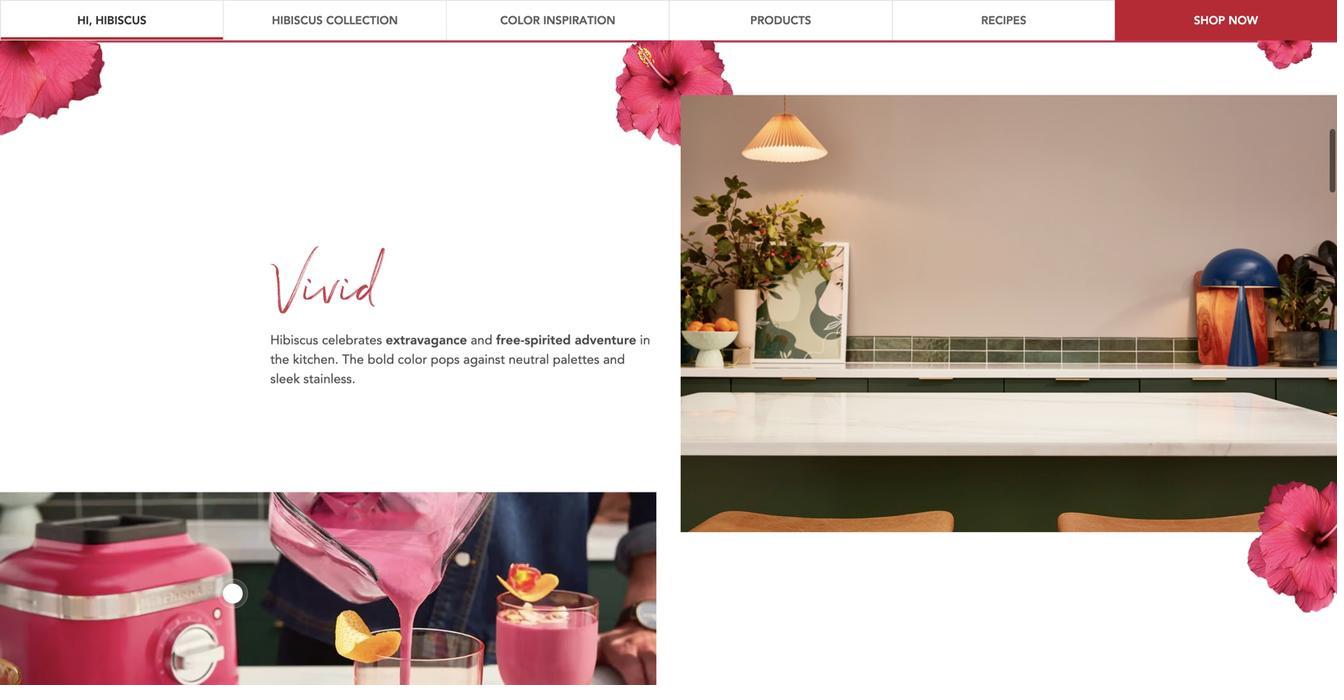 Task type: vqa. For each thing, say whether or not it's contained in the screenshot.
'Address Line 1' text box
no



Task type: locate. For each thing, give the bounding box(es) containing it.
0 vertical spatial and
[[471, 326, 492, 344]]

neutral
[[509, 346, 549, 364]]

color inspiration button
[[446, 0, 669, 40]]

0 horizontal spatial and
[[471, 326, 492, 344]]

and up against
[[471, 326, 492, 344]]

spirited
[[525, 326, 571, 343]]

hi, hibiscus button
[[0, 0, 223, 40]]

shop
[[1194, 13, 1225, 28]]

recipes button
[[892, 0, 1115, 40]]

hibiscus celebrates extravagance and free-spirited adventure
[[270, 326, 636, 344]]

and down adventure
[[603, 346, 625, 364]]

in
[[640, 326, 650, 344]]

1 vertical spatial and
[[603, 346, 625, 364]]

hibiscus collection
[[272, 13, 398, 28]]

hibiscus up the
[[270, 326, 318, 344]]

1 horizontal spatial and
[[603, 346, 625, 364]]

collection
[[326, 13, 398, 28]]

hibiscus left collection
[[272, 13, 323, 28]]

the
[[342, 346, 364, 364]]

a person pouring a hibiscus blended drink into stylish, modern glasses with floral garnishes. image
[[0, 489, 656, 686]]

hibiscus right hi,
[[96, 13, 147, 28]]

hibiscus inside hibiscus celebrates extravagance and free-spirited adventure
[[270, 326, 318, 344]]

sleek
[[270, 365, 300, 383]]

hibiscus for collection
[[272, 13, 323, 28]]

recipes
[[981, 13, 1027, 28]]

hibiscus
[[96, 13, 147, 28], [272, 13, 323, 28], [270, 326, 318, 344]]

hi,
[[77, 13, 92, 28]]

kitchen.
[[293, 346, 339, 364]]

adventure
[[575, 326, 636, 343]]

color
[[500, 13, 540, 28]]

and
[[471, 326, 492, 344], [603, 346, 625, 364]]

free-
[[496, 326, 525, 343]]

color inspiration
[[500, 13, 615, 28]]

an artisan® series stand mixer and blender in hibiscus. image
[[195, 0, 669, 13]]

hibiscus for celebrates
[[270, 326, 318, 344]]



Task type: describe. For each thing, give the bounding box(es) containing it.
hi, hibiscus
[[77, 13, 147, 28]]

palettes
[[553, 346, 600, 364]]

products button
[[669, 0, 892, 40]]

products
[[750, 13, 811, 28]]

pops
[[431, 346, 460, 364]]

extravagance
[[386, 326, 467, 343]]

against
[[463, 346, 505, 364]]

bold
[[368, 346, 394, 364]]

in the kitchen. the bold color pops against neutral palettes and sleek stainless.
[[270, 326, 650, 383]]

shop now
[[1194, 13, 1258, 28]]

hibiscus collection button
[[223, 0, 446, 40]]

shop now button
[[1115, 0, 1337, 40]]

color
[[398, 346, 427, 364]]

vivid image
[[270, 241, 385, 309]]

and inside hibiscus celebrates extravagance and free-spirited adventure
[[471, 326, 492, 344]]

2023 color of the year k400 blender image
[[219, 577, 247, 605]]

stainless.
[[303, 365, 356, 383]]

the
[[270, 346, 289, 364]]

inspiration
[[543, 13, 615, 28]]

now
[[1229, 13, 1258, 28]]

and inside in the kitchen. the bold color pops against neutral palettes and sleek stainless.
[[603, 346, 625, 364]]

celebrates
[[322, 326, 382, 344]]



